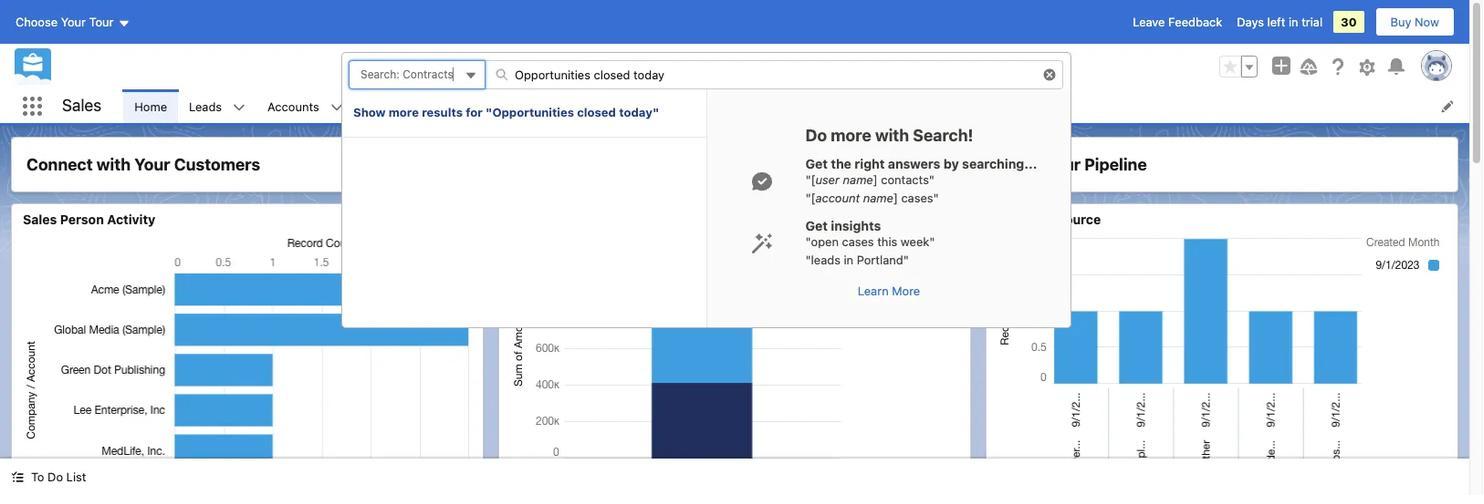 Task type: vqa. For each thing, say whether or not it's contained in the screenshot.
Contacts "list item"
yes



Task type: locate. For each thing, give the bounding box(es) containing it.
None text field
[[349, 60, 486, 89]]

2 get from the top
[[806, 218, 828, 234]]

0 horizontal spatial closed
[[577, 105, 616, 120]]

text default image left the 'show'
[[330, 101, 343, 114]]

text default image inside to do list button
[[11, 471, 24, 484]]

1 horizontal spatial in
[[1289, 15, 1299, 29]]

group
[[1220, 56, 1258, 78]]

list
[[123, 89, 1470, 123]]

cases"
[[901, 190, 939, 205]]

user
[[816, 173, 840, 187]]

0 horizontal spatial your
[[61, 15, 86, 29]]

get inside get the right answers by searching... "[ user name ] contacts" "[ account name ] cases"
[[806, 156, 828, 172]]

with up the answers
[[875, 126, 909, 145]]

name down contacts"
[[863, 190, 894, 205]]

opportunities inside list item
[[460, 99, 536, 114]]

by
[[944, 156, 959, 172], [1038, 212, 1054, 227]]

1 vertical spatial get
[[806, 218, 828, 234]]

do up user
[[806, 126, 827, 145]]

list containing home
[[123, 89, 1470, 123]]

1 horizontal spatial sales
[[62, 96, 102, 115]]

"leads
[[806, 252, 841, 267]]

0 vertical spatial ]
[[873, 173, 878, 187]]

1 vertical spatial with
[[97, 155, 131, 174]]

your right the build
[[1045, 155, 1081, 174]]

tour
[[89, 15, 114, 29]]

leave feedback link
[[1133, 15, 1223, 29]]

leads down the build
[[998, 212, 1035, 227]]

pipeline
[[1085, 155, 1147, 174]]

contacts list item
[[354, 89, 449, 123]]

leads by source
[[998, 212, 1101, 227]]

this
[[877, 235, 898, 249]]

your for choose
[[61, 15, 86, 29]]

text default image left accounts link
[[233, 101, 246, 114]]

0 horizontal spatial in
[[844, 252, 854, 267]]

get for get insights
[[806, 218, 828, 234]]

leads right home
[[189, 99, 222, 114]]

in
[[1289, 15, 1299, 29], [844, 252, 854, 267]]

0 vertical spatial by
[[944, 156, 959, 172]]

0 horizontal spatial opportunities
[[460, 99, 536, 114]]

build your pipeline
[[1001, 155, 1147, 174]]

1 horizontal spatial ]
[[894, 190, 898, 205]]

leave
[[1133, 15, 1165, 29]]

1 "[ from the top
[[806, 173, 816, 187]]

closed left today
[[676, 59, 713, 74]]

in down 'cases'
[[844, 252, 854, 267]]

0 vertical spatial get
[[806, 156, 828, 172]]

0 horizontal spatial sales
[[23, 212, 57, 227]]

2 "[ from the top
[[806, 190, 816, 205]]

contacts
[[365, 99, 415, 114]]

get inside get insights "open cases this week" "leads in portland"
[[806, 218, 828, 234]]

tasks: opportunities closed today
[[560, 59, 747, 74]]

leads for leads
[[189, 99, 222, 114]]

the
[[831, 156, 852, 172]]

1 horizontal spatial opportunities
[[597, 59, 673, 74]]

0 horizontal spatial ]
[[873, 173, 878, 187]]

closed
[[676, 59, 713, 74], [577, 105, 616, 120]]

"[
[[806, 173, 816, 187], [806, 190, 816, 205]]

list
[[66, 470, 86, 485]]

opportunities
[[597, 59, 673, 74], [460, 99, 536, 114]]

closed left today"
[[577, 105, 616, 120]]

in inside get insights "open cases this week" "leads in portland"
[[844, 252, 854, 267]]

calendar list item
[[571, 89, 666, 123]]

by down search!
[[944, 156, 959, 172]]

sales left person at the left top
[[23, 212, 57, 227]]

contacts link
[[354, 89, 426, 123]]

calendar link
[[571, 89, 642, 123]]

]
[[873, 173, 878, 187], [894, 190, 898, 205]]

your inside popup button
[[61, 15, 86, 29]]

your left tour
[[61, 15, 86, 29]]

name
[[843, 173, 873, 187], [863, 190, 894, 205]]

0 vertical spatial closed
[[676, 59, 713, 74]]

get the right answers by searching... "[ user name ] contacts" "[ account name ] cases"
[[806, 156, 1037, 205]]

1 vertical spatial more
[[831, 126, 872, 145]]

0 horizontal spatial leads
[[189, 99, 222, 114]]

1 horizontal spatial by
[[1038, 212, 1054, 227]]

1 get from the top
[[806, 156, 828, 172]]

1 horizontal spatial with
[[875, 126, 909, 145]]

get for get the right answers by searching...
[[806, 156, 828, 172]]

1 horizontal spatial more
[[831, 126, 872, 145]]

activity
[[107, 212, 156, 227]]

accounts link
[[257, 89, 330, 123]]

0 vertical spatial leads
[[189, 99, 222, 114]]

forecasts
[[677, 99, 731, 114]]

your
[[61, 15, 86, 29], [134, 155, 170, 174], [1045, 155, 1081, 174]]

"open
[[806, 235, 839, 249]]

1 horizontal spatial do
[[806, 126, 827, 145]]

do
[[806, 126, 827, 145], [48, 470, 63, 485]]

0 vertical spatial sales
[[62, 96, 102, 115]]

today"
[[619, 105, 659, 120]]

"[ down user
[[806, 190, 816, 205]]

get up user
[[806, 156, 828, 172]]

to do list button
[[0, 459, 97, 496]]

get
[[806, 156, 828, 172], [806, 218, 828, 234]]

] down contacts"
[[894, 190, 898, 205]]

"[ up account
[[806, 173, 816, 187]]

name down right
[[843, 173, 873, 187]]

sales person activity
[[23, 212, 156, 227]]

source
[[1057, 212, 1101, 227]]

leads
[[189, 99, 222, 114], [998, 212, 1035, 227]]

do right to
[[48, 470, 63, 485]]

tasks: opportunities closed today button
[[524, 52, 889, 81]]

get up "open
[[806, 218, 828, 234]]

1 vertical spatial "[
[[806, 190, 816, 205]]

more
[[389, 105, 419, 120], [831, 126, 872, 145]]

0 vertical spatial with
[[875, 126, 909, 145]]

text default image left to
[[11, 471, 24, 484]]

more right the 'show'
[[389, 105, 419, 120]]

1 vertical spatial sales
[[23, 212, 57, 227]]

forecasts link
[[666, 89, 742, 123]]

searching...
[[962, 156, 1037, 172]]

1 horizontal spatial your
[[134, 155, 170, 174]]

with
[[875, 126, 909, 145], [97, 155, 131, 174]]

your down home
[[134, 155, 170, 174]]

0 vertical spatial more
[[389, 105, 419, 120]]

more up the
[[831, 126, 872, 145]]

in right the left
[[1289, 15, 1299, 29]]

0 horizontal spatial more
[[389, 105, 419, 120]]

opportunities inside button
[[597, 59, 673, 74]]

leads inside list item
[[189, 99, 222, 114]]

"opportunities
[[486, 105, 574, 120]]

sales up connect
[[62, 96, 102, 115]]

1 vertical spatial opportunities
[[460, 99, 536, 114]]

right
[[855, 156, 885, 172]]

1 horizontal spatial closed
[[676, 59, 713, 74]]

1 vertical spatial do
[[48, 470, 63, 485]]

1 vertical spatial leads
[[998, 212, 1035, 227]]

show more results for "opportunities closed today"
[[353, 105, 659, 120]]

sales
[[62, 96, 102, 115], [23, 212, 57, 227]]

choose your tour button
[[15, 7, 131, 37]]

] down right
[[873, 173, 878, 187]]

0 vertical spatial opportunities
[[597, 59, 673, 74]]

connect
[[26, 155, 93, 174]]

0 horizontal spatial do
[[48, 470, 63, 485]]

1 vertical spatial in
[[844, 252, 854, 267]]

home
[[134, 99, 167, 114]]

search!
[[913, 126, 974, 145]]

leads list item
[[178, 89, 257, 123]]

text default image left "open
[[751, 233, 773, 255]]

0 horizontal spatial by
[[944, 156, 959, 172]]

1 horizontal spatial leads
[[998, 212, 1035, 227]]

0 vertical spatial "[
[[806, 173, 816, 187]]

text default image
[[233, 101, 246, 114], [330, 101, 343, 114], [751, 233, 773, 255], [11, 471, 24, 484]]

with right connect
[[97, 155, 131, 174]]

2 horizontal spatial your
[[1045, 155, 1081, 174]]

by left source
[[1038, 212, 1054, 227]]



Task type: describe. For each thing, give the bounding box(es) containing it.
your for build
[[1045, 155, 1081, 174]]

tasks:
[[560, 59, 594, 74]]

trial
[[1302, 15, 1323, 29]]

0 vertical spatial name
[[843, 173, 873, 187]]

0 horizontal spatial with
[[97, 155, 131, 174]]

sales for sales
[[62, 96, 102, 115]]

account
[[816, 190, 860, 205]]

person
[[60, 212, 104, 227]]

opportunities list item
[[449, 89, 571, 123]]

connect with your customers
[[26, 155, 260, 174]]

more for with
[[831, 126, 872, 145]]

text default image inside leads list item
[[233, 101, 246, 114]]

answers
[[888, 156, 941, 172]]

cases
[[842, 235, 874, 249]]

by inside get the right answers by searching... "[ user name ] contacts" "[ account name ] cases"
[[944, 156, 959, 172]]

for
[[466, 105, 483, 120]]

do more with search!
[[806, 126, 974, 145]]

to do list
[[31, 470, 86, 485]]

week"
[[901, 235, 935, 249]]

opportunities link
[[449, 89, 547, 123]]

calendar
[[582, 99, 631, 114]]

leads for leads by source
[[998, 212, 1035, 227]]

Search... search field
[[485, 60, 1064, 89]]

show
[[353, 105, 386, 120]]

buy
[[1391, 15, 1412, 29]]

leads link
[[178, 89, 233, 123]]

portland"
[[857, 252, 909, 267]]

insights
[[831, 218, 881, 234]]

home link
[[123, 89, 178, 123]]

0 vertical spatial in
[[1289, 15, 1299, 29]]

1 vertical spatial by
[[1038, 212, 1054, 227]]

results
[[422, 105, 463, 120]]

to
[[31, 470, 44, 485]]

1 vertical spatial ]
[[894, 190, 898, 205]]

now
[[1415, 15, 1440, 29]]

buy now
[[1391, 15, 1440, 29]]

0 vertical spatial do
[[806, 126, 827, 145]]

1 vertical spatial closed
[[577, 105, 616, 120]]

choose
[[16, 15, 58, 29]]

choose your tour
[[16, 15, 114, 29]]

accounts
[[268, 99, 319, 114]]

leave feedback
[[1133, 15, 1223, 29]]

get insights "open cases this week" "leads in portland"
[[806, 218, 935, 267]]

buy now button
[[1375, 7, 1455, 37]]

build
[[1001, 155, 1041, 174]]

left
[[1268, 15, 1286, 29]]

1 vertical spatial name
[[863, 190, 894, 205]]

accounts list item
[[257, 89, 354, 123]]

sales for sales person activity
[[23, 212, 57, 227]]

feedback
[[1169, 15, 1223, 29]]

do inside button
[[48, 470, 63, 485]]

today
[[716, 59, 747, 74]]

customers
[[174, 155, 260, 174]]

30
[[1341, 15, 1357, 29]]

contacts"
[[881, 173, 935, 187]]

closed inside button
[[676, 59, 713, 74]]

days
[[1237, 15, 1264, 29]]

text default image
[[751, 171, 773, 193]]

text default image inside 'accounts' list item
[[330, 101, 343, 114]]

days left in trial
[[1237, 15, 1323, 29]]

more for results
[[389, 105, 419, 120]]



